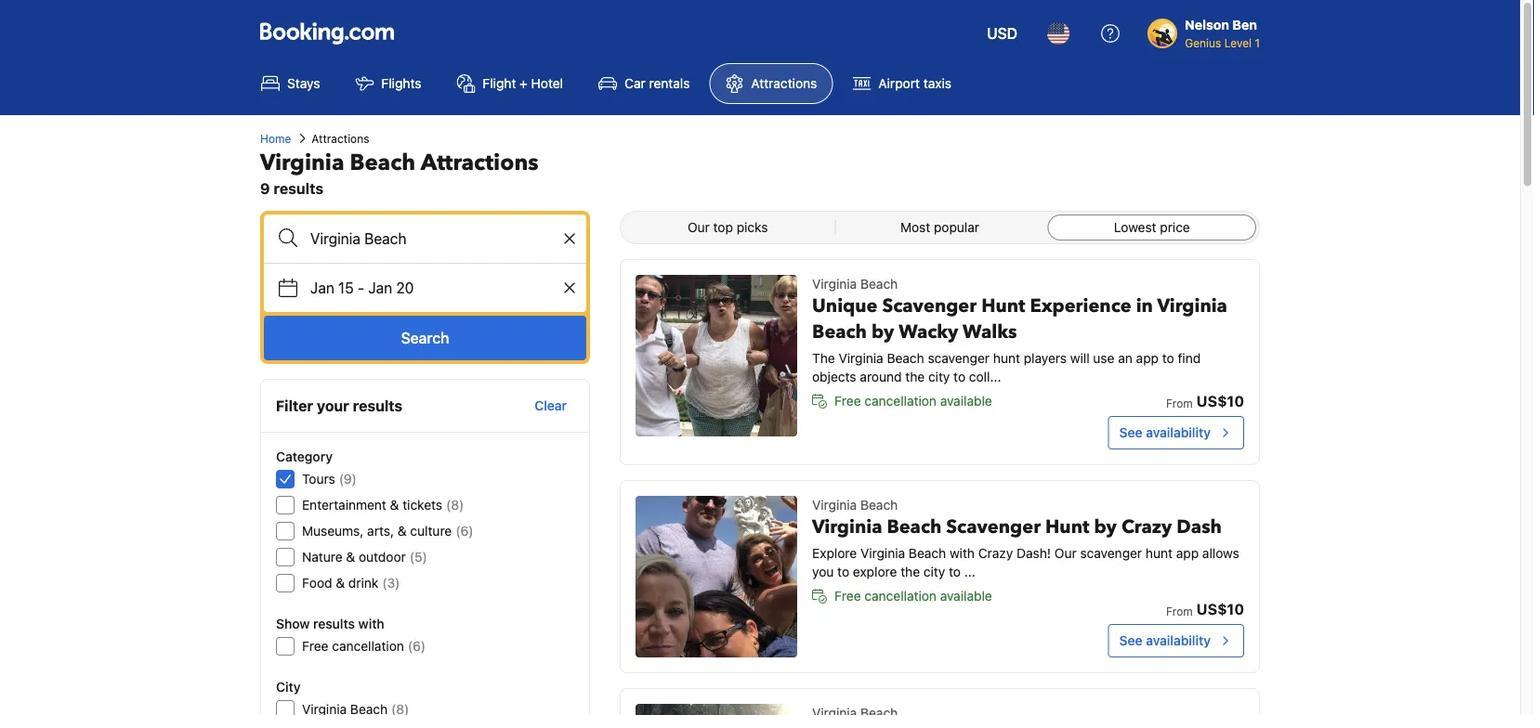 Task type: locate. For each thing, give the bounding box(es) containing it.
popular
[[934, 220, 980, 235]]

cancellation
[[865, 394, 937, 409], [865, 589, 937, 604], [332, 639, 404, 654]]

attractions
[[751, 76, 817, 91], [312, 132, 369, 145], [421, 147, 538, 178]]

Where are you going? search field
[[264, 215, 586, 263]]

0 horizontal spatial hunt
[[981, 294, 1025, 319]]

2 from from the top
[[1166, 605, 1193, 618]]

results right your
[[353, 397, 403, 415]]

2 from us$10 from the top
[[1166, 601, 1244, 618]]

attractions inside virginia beach attractions 9 results
[[421, 147, 538, 178]]

0 vertical spatial us$10
[[1197, 393, 1244, 410]]

2 available from the top
[[940, 589, 992, 604]]

results inside virginia beach attractions 9 results
[[274, 180, 323, 197]]

1 jan from the left
[[310, 279, 334, 297]]

1 vertical spatial attractions
[[312, 132, 369, 145]]

& up museums, arts, & culture (6)
[[390, 498, 399, 513]]

cancellation for wacky
[[865, 394, 937, 409]]

2 vertical spatial results
[[313, 617, 355, 632]]

scavenger
[[928, 351, 990, 366], [1080, 546, 1142, 561]]

tickets
[[403, 498, 442, 513]]

app inside virginia beach unique scavenger hunt experience in virginia beach by wacky walks the virginia beach scavenger hunt players will use an app to find objects around the city to coll...
[[1136, 351, 1159, 366]]

0 vertical spatial availability
[[1146, 425, 1211, 440]]

0 vertical spatial available
[[940, 394, 992, 409]]

cancellation down the 'explore'
[[865, 589, 937, 604]]

with up the ...
[[950, 546, 975, 561]]

1 free cancellation available from the top
[[835, 394, 992, 409]]

hunt
[[981, 294, 1025, 319], [1045, 515, 1089, 540]]

& for tickets
[[390, 498, 399, 513]]

free down show results with
[[302, 639, 329, 654]]

(6) down (8) at the left bottom
[[456, 524, 473, 539]]

wacky
[[899, 320, 958, 345]]

from for unique scavenger hunt experience in virginia beach by wacky walks
[[1166, 397, 1193, 410]]

app down "dash"
[[1176, 546, 1199, 561]]

availability for unique scavenger hunt experience in virginia beach by wacky walks
[[1146, 425, 1211, 440]]

1 vertical spatial our
[[1055, 546, 1077, 561]]

attractions link
[[709, 63, 833, 104]]

app
[[1136, 351, 1159, 366], [1176, 546, 1199, 561]]

1 vertical spatial the
[[901, 565, 920, 580]]

0 vertical spatial from
[[1166, 397, 1193, 410]]

clear
[[535, 398, 567, 414]]

& left drink on the left bottom of page
[[336, 576, 345, 591]]

jan left 15
[[310, 279, 334, 297]]

1 horizontal spatial hunt
[[1045, 515, 1089, 540]]

free cancellation available for wacky
[[835, 394, 992, 409]]

0 vertical spatial free
[[835, 394, 861, 409]]

0 horizontal spatial (6)
[[408, 639, 426, 654]]

your account menu nelson ben genius level 1 element
[[1148, 8, 1267, 51]]

free down the 'explore'
[[835, 589, 861, 604]]

& for outdoor
[[346, 550, 355, 565]]

city inside virginia beach unique scavenger hunt experience in virginia beach by wacky walks the virginia beach scavenger hunt players will use an app to find objects around the city to coll...
[[928, 369, 950, 385]]

airport
[[878, 76, 920, 91]]

2 see from the top
[[1119, 633, 1143, 649]]

you
[[812, 565, 834, 580]]

flights
[[381, 76, 421, 91]]

by inside virginia beach virginia beach scavenger hunt by crazy dash explore virginia beach with crazy dash! our scavenger hunt app allows you to explore the city to ...
[[1094, 515, 1117, 540]]

lowest
[[1114, 220, 1156, 235]]

from us$10 down find
[[1166, 393, 1244, 410]]

0 vertical spatial attractions
[[751, 76, 817, 91]]

1 see from the top
[[1119, 425, 1143, 440]]

hunt
[[993, 351, 1020, 366], [1146, 546, 1173, 561]]

our
[[688, 220, 710, 235], [1055, 546, 1077, 561]]

1 vertical spatial scavenger
[[1080, 546, 1142, 561]]

0 vertical spatial cancellation
[[865, 394, 937, 409]]

available down the ...
[[940, 589, 992, 604]]

& up the "food & drink (3)"
[[346, 550, 355, 565]]

1 vertical spatial free
[[835, 589, 861, 604]]

results
[[274, 180, 323, 197], [353, 397, 403, 415], [313, 617, 355, 632]]

usd button
[[976, 11, 1029, 56]]

app right an
[[1136, 351, 1159, 366]]

our right "dash!" in the bottom of the page
[[1055, 546, 1077, 561]]

us$10
[[1197, 393, 1244, 410], [1197, 601, 1244, 618]]

our left top
[[688, 220, 710, 235]]

allows
[[1202, 546, 1239, 561]]

0 vertical spatial scavenger
[[928, 351, 990, 366]]

hunt up "dash!" in the bottom of the page
[[1045, 515, 1089, 540]]

0 horizontal spatial app
[[1136, 351, 1159, 366]]

0 vertical spatial hunt
[[993, 351, 1020, 366]]

home
[[260, 132, 291, 145]]

jan right '-'
[[368, 279, 392, 297]]

scavenger up coll... in the bottom of the page
[[928, 351, 990, 366]]

0 vertical spatial see availability
[[1119, 425, 1211, 440]]

scavenger right "dash!" in the bottom of the page
[[1080, 546, 1142, 561]]

hunt up coll... in the bottom of the page
[[993, 351, 1020, 366]]

1 vertical spatial scavenger
[[946, 515, 1041, 540]]

0 vertical spatial free cancellation available
[[835, 394, 992, 409]]

0 vertical spatial see
[[1119, 425, 1143, 440]]

0 horizontal spatial hunt
[[993, 351, 1020, 366]]

city down wacky
[[928, 369, 950, 385]]

0 vertical spatial app
[[1136, 351, 1159, 366]]

scavenger
[[882, 294, 977, 319], [946, 515, 1041, 540]]

scavenger up wacky
[[882, 294, 977, 319]]

free for explore
[[835, 589, 861, 604]]

1 vertical spatial by
[[1094, 515, 1117, 540]]

rentals
[[649, 76, 690, 91]]

0 vertical spatial crazy
[[1122, 515, 1172, 540]]

virginia
[[260, 147, 344, 178], [812, 276, 857, 292], [1157, 294, 1227, 319], [839, 351, 883, 366], [812, 498, 857, 513], [812, 515, 882, 540], [860, 546, 905, 561]]

0 horizontal spatial our
[[688, 220, 710, 235]]

top
[[713, 220, 733, 235]]

see availability
[[1119, 425, 1211, 440], [1119, 633, 1211, 649]]

the inside virginia beach unique scavenger hunt experience in virginia beach by wacky walks the virginia beach scavenger hunt players will use an app to find objects around the city to coll...
[[905, 369, 925, 385]]

hunt up walks
[[981, 294, 1025, 319]]

2 vertical spatial cancellation
[[332, 639, 404, 654]]

crazy
[[1122, 515, 1172, 540], [978, 546, 1013, 561]]

with inside virginia beach virginia beach scavenger hunt by crazy dash explore virginia beach with crazy dash! our scavenger hunt app allows you to explore the city to ...
[[950, 546, 975, 561]]

us$10 down find
[[1197, 393, 1244, 410]]

scavenger inside virginia beach unique scavenger hunt experience in virginia beach by wacky walks the virginia beach scavenger hunt players will use an app to find objects around the city to coll...
[[928, 351, 990, 366]]

0 vertical spatial hunt
[[981, 294, 1025, 319]]

museums,
[[302, 524, 364, 539]]

nelson
[[1185, 17, 1229, 33]]

unique scavenger hunt experience in virginia beach by wacky walks image
[[636, 275, 797, 437]]

(3)
[[382, 576, 400, 591]]

to
[[1162, 351, 1174, 366], [954, 369, 966, 385], [837, 565, 849, 580], [949, 565, 961, 580]]

jan
[[310, 279, 334, 297], [368, 279, 392, 297]]

flights link
[[340, 63, 437, 104]]

the
[[905, 369, 925, 385], [901, 565, 920, 580]]

0 horizontal spatial scavenger
[[928, 351, 990, 366]]

& for drink
[[336, 576, 345, 591]]

2 free cancellation available from the top
[[835, 589, 992, 604]]

see for by
[[1119, 633, 1143, 649]]

crazy left "dash"
[[1122, 515, 1172, 540]]

free cancellation available down the 'explore'
[[835, 589, 992, 604]]

1 horizontal spatial app
[[1176, 546, 1199, 561]]

0 vertical spatial from us$10
[[1166, 393, 1244, 410]]

0 vertical spatial the
[[905, 369, 925, 385]]

&
[[390, 498, 399, 513], [398, 524, 407, 539], [346, 550, 355, 565], [336, 576, 345, 591]]

2 us$10 from the top
[[1197, 601, 1244, 618]]

from for virginia beach scavenger hunt by crazy dash
[[1166, 605, 1193, 618]]

tours (9)
[[302, 472, 357, 487]]

1 vertical spatial app
[[1176, 546, 1199, 561]]

scavenger inside virginia beach virginia beach scavenger hunt by crazy dash explore virginia beach with crazy dash! our scavenger hunt app allows you to explore the city to ...
[[1080, 546, 1142, 561]]

1 available from the top
[[940, 394, 992, 409]]

show results with
[[276, 617, 384, 632]]

1 vertical spatial see availability
[[1119, 633, 1211, 649]]

free for by
[[835, 394, 861, 409]]

outdoor
[[359, 550, 406, 565]]

0 vertical spatial by
[[872, 320, 894, 345]]

with
[[950, 546, 975, 561], [358, 617, 384, 632]]

jan 15 - jan 20
[[310, 279, 414, 297]]

airport taxis link
[[837, 63, 967, 104]]

cancellation down show results with
[[332, 639, 404, 654]]

1 vertical spatial free cancellation available
[[835, 589, 992, 604]]

free
[[835, 394, 861, 409], [835, 589, 861, 604], [302, 639, 329, 654]]

clear button
[[527, 389, 574, 423]]

crazy left "dash!" in the bottom of the page
[[978, 546, 1013, 561]]

genius
[[1185, 36, 1221, 49]]

1 us$10 from the top
[[1197, 393, 1244, 410]]

1 horizontal spatial jan
[[368, 279, 392, 297]]

the right around
[[905, 369, 925, 385]]

the inside virginia beach virginia beach scavenger hunt by crazy dash explore virginia beach with crazy dash! our scavenger hunt app allows you to explore the city to ...
[[901, 565, 920, 580]]

1 vertical spatial cancellation
[[865, 589, 937, 604]]

scavenger up "dash!" in the bottom of the page
[[946, 515, 1041, 540]]

scavenger inside virginia beach virginia beach scavenger hunt by crazy dash explore virginia beach with crazy dash! our scavenger hunt app allows you to explore the city to ...
[[946, 515, 1041, 540]]

the
[[812, 351, 835, 366]]

1 horizontal spatial crazy
[[1122, 515, 1172, 540]]

1 availability from the top
[[1146, 425, 1211, 440]]

1 vertical spatial available
[[940, 589, 992, 604]]

from
[[1166, 397, 1193, 410], [1166, 605, 1193, 618]]

flight
[[483, 76, 516, 91]]

by
[[872, 320, 894, 345], [1094, 515, 1117, 540]]

from down "dash"
[[1166, 605, 1193, 618]]

1 vertical spatial with
[[358, 617, 384, 632]]

1 horizontal spatial attractions
[[421, 147, 538, 178]]

1 horizontal spatial with
[[950, 546, 975, 561]]

attractions inside attractions link
[[751, 76, 817, 91]]

search
[[401, 329, 449, 347]]

see
[[1119, 425, 1143, 440], [1119, 633, 1143, 649]]

1 from us$10 from the top
[[1166, 393, 1244, 410]]

results right 9
[[274, 180, 323, 197]]

1 vertical spatial city
[[924, 565, 945, 580]]

available for walks
[[940, 394, 992, 409]]

available
[[940, 394, 992, 409], [940, 589, 992, 604]]

1 from from the top
[[1166, 397, 1193, 410]]

1 vertical spatial crazy
[[978, 546, 1013, 561]]

from us$10 down allows
[[1166, 601, 1244, 618]]

free cancellation available down around
[[835, 394, 992, 409]]

2 availability from the top
[[1146, 633, 1211, 649]]

2 see availability from the top
[[1119, 633, 1211, 649]]

stays link
[[245, 63, 336, 104]]

1 horizontal spatial (6)
[[456, 524, 473, 539]]

1 horizontal spatial scavenger
[[1080, 546, 1142, 561]]

by inside virginia beach unique scavenger hunt experience in virginia beach by wacky walks the virginia beach scavenger hunt players will use an app to find objects around the city to coll...
[[872, 320, 894, 345]]

1 vertical spatial availability
[[1146, 633, 1211, 649]]

us$10 down allows
[[1197, 601, 1244, 618]]

virginia beach virginia beach scavenger hunt by crazy dash explore virginia beach with crazy dash! our scavenger hunt app allows you to explore the city to ...
[[812, 498, 1239, 580]]

city left the ...
[[924, 565, 945, 580]]

city
[[928, 369, 950, 385], [924, 565, 945, 580]]

1 horizontal spatial our
[[1055, 546, 1077, 561]]

0 vertical spatial results
[[274, 180, 323, 197]]

1 vertical spatial hunt
[[1146, 546, 1173, 561]]

cancellation down around
[[865, 394, 937, 409]]

1 horizontal spatial hunt
[[1146, 546, 1173, 561]]

0 horizontal spatial crazy
[[978, 546, 1013, 561]]

beach inside virginia beach attractions 9 results
[[350, 147, 415, 178]]

2 horizontal spatial attractions
[[751, 76, 817, 91]]

from down find
[[1166, 397, 1193, 410]]

1 horizontal spatial by
[[1094, 515, 1117, 540]]

2 jan from the left
[[368, 279, 392, 297]]

1 see availability from the top
[[1119, 425, 1211, 440]]

1 vertical spatial see
[[1119, 633, 1143, 649]]

0 vertical spatial scavenger
[[882, 294, 977, 319]]

2 vertical spatial attractions
[[421, 147, 538, 178]]

from us$10
[[1166, 393, 1244, 410], [1166, 601, 1244, 618]]

(6) down (5)
[[408, 639, 426, 654]]

1 vertical spatial from us$10
[[1166, 601, 1244, 618]]

1 vertical spatial hunt
[[1045, 515, 1089, 540]]

beach
[[350, 147, 415, 178], [860, 276, 898, 292], [812, 320, 867, 345], [887, 351, 924, 366], [860, 498, 898, 513], [887, 515, 942, 540], [909, 546, 946, 561]]

0 horizontal spatial attractions
[[312, 132, 369, 145]]

results up free cancellation (6)
[[313, 617, 355, 632]]

0 horizontal spatial by
[[872, 320, 894, 345]]

usd
[[987, 25, 1018, 42]]

1 vertical spatial us$10
[[1197, 601, 1244, 618]]

free down objects on the right bottom of page
[[835, 394, 861, 409]]

0 vertical spatial our
[[688, 220, 710, 235]]

picks
[[737, 220, 768, 235]]

experience
[[1030, 294, 1132, 319]]

the right the 'explore'
[[901, 565, 920, 580]]

in
[[1136, 294, 1153, 319]]

hunt left allows
[[1146, 546, 1173, 561]]

with up free cancellation (6)
[[358, 617, 384, 632]]

0 vertical spatial with
[[950, 546, 975, 561]]

price
[[1160, 220, 1190, 235]]

availability
[[1146, 425, 1211, 440], [1146, 633, 1211, 649]]

our inside virginia beach virginia beach scavenger hunt by crazy dash explore virginia beach with crazy dash! our scavenger hunt app allows you to explore the city to ...
[[1055, 546, 1077, 561]]

hunt inside virginia beach virginia beach scavenger hunt by crazy dash explore virginia beach with crazy dash! our scavenger hunt app allows you to explore the city to ...
[[1045, 515, 1089, 540]]

0 horizontal spatial jan
[[310, 279, 334, 297]]

1 vertical spatial (6)
[[408, 639, 426, 654]]

airport taxis
[[878, 76, 952, 91]]

1 vertical spatial from
[[1166, 605, 1193, 618]]

available down coll... in the bottom of the page
[[940, 394, 992, 409]]

dash!
[[1017, 546, 1051, 561]]

0 vertical spatial city
[[928, 369, 950, 385]]



Task type: vqa. For each thing, say whether or not it's contained in the screenshot.


Task type: describe. For each thing, give the bounding box(es) containing it.
virginia beach attractions 9 results
[[260, 147, 538, 197]]

scavenger hunt in virginia beach by operation city quest image
[[636, 704, 797, 716]]

around
[[860, 369, 902, 385]]

show
[[276, 617, 310, 632]]

9
[[260, 180, 270, 197]]

entertainment
[[302, 498, 386, 513]]

explore
[[812, 546, 857, 561]]

us$10 for unique scavenger hunt experience in virginia beach by wacky walks
[[1197, 393, 1244, 410]]

dash
[[1177, 515, 1222, 540]]

0 vertical spatial (6)
[[456, 524, 473, 539]]

unique
[[812, 294, 878, 319]]

1
[[1255, 36, 1260, 49]]

taxis
[[923, 76, 952, 91]]

from us$10 for unique scavenger hunt experience in virginia beach by wacky walks
[[1166, 393, 1244, 410]]

flight + hotel link
[[441, 63, 579, 104]]

most popular
[[900, 220, 980, 235]]

hunt inside virginia beach unique scavenger hunt experience in virginia beach by wacky walks the virginia beach scavenger hunt players will use an app to find objects around the city to coll...
[[981, 294, 1025, 319]]

car rentals link
[[583, 63, 706, 104]]

food & drink (3)
[[302, 576, 400, 591]]

(9)
[[339, 472, 357, 487]]

us$10 for virginia beach scavenger hunt by crazy dash
[[1197, 601, 1244, 618]]

see for in
[[1119, 425, 1143, 440]]

most
[[900, 220, 930, 235]]

use
[[1093, 351, 1115, 366]]

objects
[[812, 369, 856, 385]]

to left coll... in the bottom of the page
[[954, 369, 966, 385]]

explore
[[853, 565, 897, 580]]

food
[[302, 576, 332, 591]]

search button
[[264, 316, 586, 361]]

(5)
[[410, 550, 427, 565]]

home link
[[260, 130, 291, 147]]

culture
[[410, 524, 452, 539]]

car
[[625, 76, 646, 91]]

tours
[[302, 472, 335, 487]]

free cancellation available for virginia
[[835, 589, 992, 604]]

hotel
[[531, 76, 563, 91]]

coll...
[[969, 369, 1001, 385]]

nelson ben genius level 1
[[1185, 17, 1260, 49]]

your
[[317, 397, 349, 415]]

our top picks
[[688, 220, 768, 235]]

...
[[964, 565, 976, 580]]

entertainment & tickets (8)
[[302, 498, 464, 513]]

availability for virginia beach scavenger hunt by crazy dash
[[1146, 633, 1211, 649]]

filter your results
[[276, 397, 403, 415]]

car rentals
[[625, 76, 690, 91]]

(8)
[[446, 498, 464, 513]]

flight + hotel
[[483, 76, 563, 91]]

free cancellation (6)
[[302, 639, 426, 654]]

& right arts,
[[398, 524, 407, 539]]

20
[[396, 279, 414, 297]]

virginia beach scavenger hunt by crazy dash image
[[636, 496, 797, 658]]

level
[[1224, 36, 1252, 49]]

city inside virginia beach virginia beach scavenger hunt by crazy dash explore virginia beach with crazy dash! our scavenger hunt app allows you to explore the city to ...
[[924, 565, 945, 580]]

1 vertical spatial results
[[353, 397, 403, 415]]

booking.com image
[[260, 22, 394, 45]]

museums, arts, & culture (6)
[[302, 524, 473, 539]]

walks
[[963, 320, 1017, 345]]

arts,
[[367, 524, 394, 539]]

cancellation for virginia
[[865, 589, 937, 604]]

to left the ...
[[949, 565, 961, 580]]

+
[[520, 76, 528, 91]]

find
[[1178, 351, 1201, 366]]

an
[[1118, 351, 1133, 366]]

hunt inside virginia beach virginia beach scavenger hunt by crazy dash explore virginia beach with crazy dash! our scavenger hunt app allows you to explore the city to ...
[[1146, 546, 1173, 561]]

from us$10 for virginia beach scavenger hunt by crazy dash
[[1166, 601, 1244, 618]]

virginia beach unique scavenger hunt experience in virginia beach by wacky walks the virginia beach scavenger hunt players will use an app to find objects around the city to coll...
[[812, 276, 1227, 385]]

lowest price
[[1114, 220, 1190, 235]]

filter
[[276, 397, 313, 415]]

will
[[1070, 351, 1090, 366]]

drink
[[348, 576, 379, 591]]

players
[[1024, 351, 1067, 366]]

ben
[[1233, 17, 1257, 33]]

-
[[358, 279, 364, 297]]

nature
[[302, 550, 343, 565]]

0 horizontal spatial with
[[358, 617, 384, 632]]

available for beach
[[940, 589, 992, 604]]

city
[[276, 680, 301, 695]]

2 vertical spatial free
[[302, 639, 329, 654]]

see availability for crazy
[[1119, 633, 1211, 649]]

to left find
[[1162, 351, 1174, 366]]

virginia inside virginia beach attractions 9 results
[[260, 147, 344, 178]]

category
[[276, 449, 333, 465]]

hunt inside virginia beach unique scavenger hunt experience in virginia beach by wacky walks the virginia beach scavenger hunt players will use an app to find objects around the city to coll...
[[993, 351, 1020, 366]]

scavenger inside virginia beach unique scavenger hunt experience in virginia beach by wacky walks the virginia beach scavenger hunt players will use an app to find objects around the city to coll...
[[882, 294, 977, 319]]

nature & outdoor (5)
[[302, 550, 427, 565]]

to right you
[[837, 565, 849, 580]]

stays
[[287, 76, 320, 91]]

app inside virginia beach virginia beach scavenger hunt by crazy dash explore virginia beach with crazy dash! our scavenger hunt app allows you to explore the city to ...
[[1176, 546, 1199, 561]]

15
[[338, 279, 354, 297]]

see availability for virginia
[[1119, 425, 1211, 440]]



